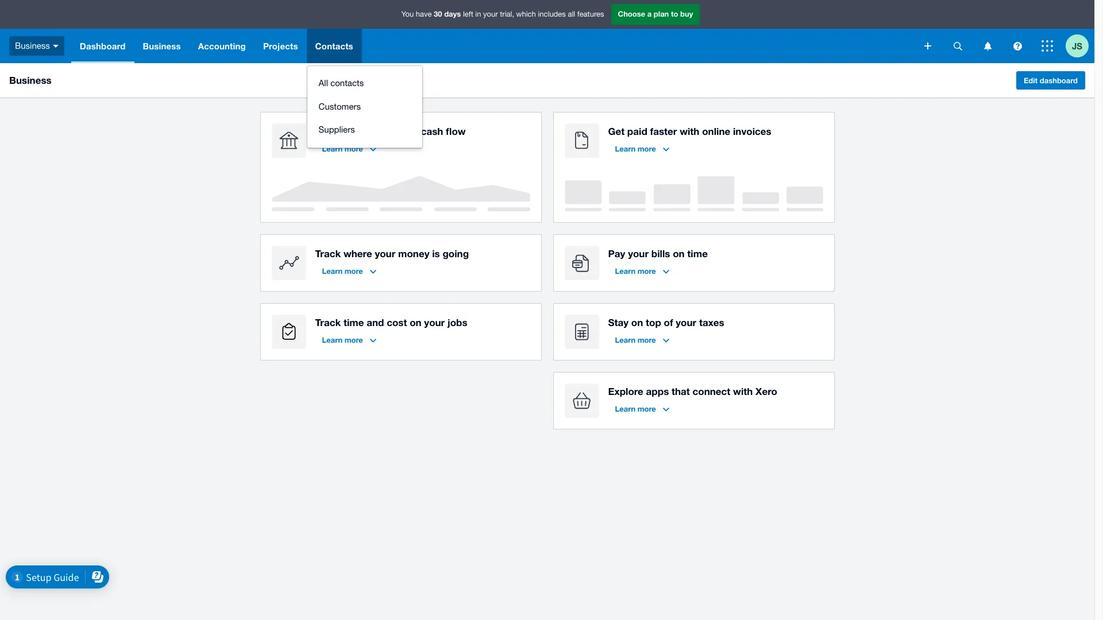 Task type: locate. For each thing, give the bounding box(es) containing it.
your right where
[[375, 248, 396, 260]]

learn more button for on
[[608, 331, 676, 349]]

track for track time and cost on your jobs
[[315, 317, 341, 329]]

0 horizontal spatial time
[[344, 317, 364, 329]]

time left and
[[344, 317, 364, 329]]

get paid faster with online invoices
[[608, 125, 772, 137]]

left
[[463, 10, 473, 19]]

learn down 'explore'
[[615, 405, 636, 414]]

which
[[516, 10, 536, 19]]

0 vertical spatial track
[[315, 248, 341, 260]]

dashboard
[[80, 41, 126, 51]]

trial,
[[500, 10, 514, 19]]

on left 'top'
[[631, 317, 643, 329]]

on
[[673, 248, 685, 260], [410, 317, 422, 329], [631, 317, 643, 329]]

track money icon image
[[272, 246, 306, 280]]

get visibility over your cash flow
[[315, 125, 466, 137]]

0 horizontal spatial with
[[680, 125, 700, 137]]

list box containing all contacts
[[307, 66, 422, 148]]

have
[[416, 10, 432, 19]]

more down track time and cost on your jobs
[[345, 336, 363, 345]]

0 horizontal spatial svg image
[[53, 45, 59, 48]]

your right "in"
[[483, 10, 498, 19]]

explore apps that connect with xero
[[608, 386, 777, 398]]

on right cost
[[410, 317, 422, 329]]

more for where
[[345, 267, 363, 276]]

svg image left js
[[1042, 40, 1053, 52]]

business button
[[134, 29, 189, 63]]

includes
[[538, 10, 566, 19]]

you
[[401, 10, 414, 19]]

learn more button down 'top'
[[608, 331, 676, 349]]

learn for on
[[615, 336, 636, 345]]

learn for your
[[615, 267, 636, 276]]

learn more button down pay your bills on time in the right of the page
[[608, 262, 676, 280]]

more down where
[[345, 267, 363, 276]]

more down apps
[[638, 405, 656, 414]]

js button
[[1066, 29, 1095, 63]]

banking icon image
[[272, 124, 306, 158]]

learn more down pay
[[615, 267, 656, 276]]

choose
[[618, 9, 645, 19]]

that
[[672, 386, 690, 398]]

learn
[[322, 144, 343, 153], [615, 144, 636, 153], [322, 267, 343, 276], [615, 267, 636, 276], [322, 336, 343, 345], [615, 336, 636, 345], [615, 405, 636, 414]]

0 horizontal spatial get
[[315, 125, 332, 137]]

learn more button for where
[[315, 262, 383, 280]]

plan
[[654, 9, 669, 19]]

list box
[[307, 66, 422, 148]]

taxes
[[699, 317, 724, 329]]

more down visibility
[[345, 144, 363, 153]]

taxes icon image
[[565, 315, 599, 349]]

all
[[319, 78, 328, 88]]

bills
[[651, 248, 670, 260]]

group inside "navigation"
[[307, 66, 422, 147]]

your right pay
[[628, 248, 649, 260]]

learn more button
[[315, 140, 383, 158], [608, 140, 676, 158], [315, 262, 383, 280], [608, 262, 676, 280], [315, 331, 383, 349], [608, 331, 676, 349], [608, 400, 676, 418]]

cash
[[421, 125, 443, 137]]

banking preview line graph image
[[272, 176, 530, 211]]

dashboard link
[[71, 29, 134, 63]]

group
[[307, 66, 422, 147]]

more for paid
[[638, 144, 656, 153]]

time right bills
[[687, 248, 708, 260]]

projects icon image
[[272, 315, 306, 349]]

get
[[315, 125, 332, 137], [608, 125, 625, 137]]

edit dashboard button
[[1016, 71, 1085, 90]]

get left visibility
[[315, 125, 332, 137]]

in
[[475, 10, 481, 19]]

1 get from the left
[[315, 125, 332, 137]]

business
[[15, 41, 50, 50], [143, 41, 181, 51], [9, 74, 52, 86]]

list box inside "navigation"
[[307, 66, 422, 148]]

0 vertical spatial with
[[680, 125, 700, 137]]

learn for paid
[[615, 144, 636, 153]]

add-ons icon image
[[565, 384, 599, 418]]

track left where
[[315, 248, 341, 260]]

paid
[[627, 125, 647, 137]]

flow
[[446, 125, 466, 137]]

business inside popup button
[[15, 41, 50, 50]]

2 horizontal spatial on
[[673, 248, 685, 260]]

going
[[443, 248, 469, 260]]

business inside dropdown button
[[143, 41, 181, 51]]

1 vertical spatial time
[[344, 317, 364, 329]]

learn right track money icon
[[322, 267, 343, 276]]

explore
[[608, 386, 644, 398]]

learn more down 'explore'
[[615, 405, 656, 414]]

learn more for time
[[322, 336, 363, 345]]

with
[[680, 125, 700, 137], [733, 386, 753, 398]]

learn more button down apps
[[608, 400, 676, 418]]

1 horizontal spatial on
[[631, 317, 643, 329]]

customers
[[319, 101, 361, 111]]

learn more for your
[[615, 267, 656, 276]]

group containing all contacts
[[307, 66, 422, 147]]

more
[[345, 144, 363, 153], [638, 144, 656, 153], [345, 267, 363, 276], [638, 267, 656, 276], [345, 336, 363, 345], [638, 336, 656, 345], [638, 405, 656, 414]]

learn more button down and
[[315, 331, 383, 349]]

more down pay your bills on time in the right of the page
[[638, 267, 656, 276]]

learn more button down where
[[315, 262, 383, 280]]

learn more down track time and cost on your jobs
[[322, 336, 363, 345]]

more down 'paid'
[[638, 144, 656, 153]]

your
[[483, 10, 498, 19], [398, 125, 418, 137], [375, 248, 396, 260], [628, 248, 649, 260], [424, 317, 445, 329], [676, 317, 697, 329]]

learn down stay
[[615, 336, 636, 345]]

svg image
[[954, 42, 962, 50], [984, 42, 992, 50], [1013, 42, 1022, 50], [925, 43, 931, 49]]

more for apps
[[638, 405, 656, 414]]

learn more button for apps
[[608, 400, 676, 418]]

navigation
[[71, 29, 917, 148]]

learn more for where
[[322, 267, 363, 276]]

buy
[[680, 9, 693, 19]]

learn more down stay
[[615, 336, 656, 345]]

more down 'top'
[[638, 336, 656, 345]]

all
[[568, 10, 575, 19]]

learn more button down visibility
[[315, 140, 383, 158]]

learn more down the suppliers
[[322, 144, 363, 153]]

1 vertical spatial track
[[315, 317, 341, 329]]

track time and cost on your jobs
[[315, 317, 468, 329]]

customers link
[[307, 95, 422, 118]]

with right faster
[[680, 125, 700, 137]]

visibility
[[334, 125, 372, 137]]

2 get from the left
[[608, 125, 625, 137]]

svg image left dashboard link
[[53, 45, 59, 48]]

learn right the projects icon
[[322, 336, 343, 345]]

with left xero
[[733, 386, 753, 398]]

accounting button
[[189, 29, 255, 63]]

and
[[367, 317, 384, 329]]

learn more down where
[[322, 267, 363, 276]]

1 track from the top
[[315, 248, 341, 260]]

1 horizontal spatial with
[[733, 386, 753, 398]]

track right the projects icon
[[315, 317, 341, 329]]

learn more down 'paid'
[[615, 144, 656, 153]]

learn more
[[322, 144, 363, 153], [615, 144, 656, 153], [322, 267, 363, 276], [615, 267, 656, 276], [322, 336, 363, 345], [615, 336, 656, 345], [615, 405, 656, 414]]

more for time
[[345, 336, 363, 345]]

get left 'paid'
[[608, 125, 625, 137]]

pay
[[608, 248, 625, 260]]

0 vertical spatial time
[[687, 248, 708, 260]]

all contacts
[[319, 78, 364, 88]]

2 track from the top
[[315, 317, 341, 329]]

learn down the suppliers
[[322, 144, 343, 153]]

learn down pay
[[615, 267, 636, 276]]

track for track where your money is going
[[315, 248, 341, 260]]

1 horizontal spatial get
[[608, 125, 625, 137]]

learn down 'paid'
[[615, 144, 636, 153]]

contacts
[[315, 41, 353, 51]]

track
[[315, 248, 341, 260], [315, 317, 341, 329]]

learn more button down 'paid'
[[608, 140, 676, 158]]

svg image
[[1042, 40, 1053, 52], [53, 45, 59, 48]]

1 vertical spatial with
[[733, 386, 753, 398]]

invoices icon image
[[565, 124, 599, 158]]

get for get visibility over your cash flow
[[315, 125, 332, 137]]

banner
[[0, 0, 1095, 148]]

time
[[687, 248, 708, 260], [344, 317, 364, 329]]

navigation containing dashboard
[[71, 29, 917, 148]]

on right bills
[[673, 248, 685, 260]]



Task type: vqa. For each thing, say whether or not it's contained in the screenshot.
You have 30 days left in your trial, which includes all features
yes



Task type: describe. For each thing, give the bounding box(es) containing it.
0 horizontal spatial on
[[410, 317, 422, 329]]

to
[[671, 9, 678, 19]]

1 horizontal spatial time
[[687, 248, 708, 260]]

all contacts link
[[307, 72, 422, 95]]

invoices preview bar graph image
[[565, 176, 823, 211]]

learn more button for your
[[608, 262, 676, 280]]

learn more for on
[[615, 336, 656, 345]]

faster
[[650, 125, 677, 137]]

more for on
[[638, 336, 656, 345]]

online
[[702, 125, 730, 137]]

projects
[[263, 41, 298, 51]]

banner containing js
[[0, 0, 1095, 148]]

is
[[432, 248, 440, 260]]

your right over at the top of the page
[[398, 125, 418, 137]]

your right of
[[676, 317, 697, 329]]

contacts button
[[307, 29, 362, 63]]

suppliers link
[[307, 118, 422, 142]]

features
[[577, 10, 604, 19]]

cost
[[387, 317, 407, 329]]

dashboard
[[1040, 76, 1078, 85]]

pay your bills on time
[[608, 248, 708, 260]]

xero
[[756, 386, 777, 398]]

learn more button for paid
[[608, 140, 676, 158]]

learn more for visibility
[[322, 144, 363, 153]]

learn for visibility
[[322, 144, 343, 153]]

learn more for apps
[[615, 405, 656, 414]]

a
[[647, 9, 652, 19]]

js
[[1072, 41, 1083, 51]]

invoices
[[733, 125, 772, 137]]

your left jobs
[[424, 317, 445, 329]]

apps
[[646, 386, 669, 398]]

contacts
[[330, 78, 364, 88]]

top
[[646, 317, 661, 329]]

connect
[[693, 386, 731, 398]]

bills icon image
[[565, 246, 599, 280]]

money
[[398, 248, 430, 260]]

learn more button for time
[[315, 331, 383, 349]]

jobs
[[448, 317, 468, 329]]

of
[[664, 317, 673, 329]]

edit dashboard
[[1024, 76, 1078, 85]]

you have 30 days left in your trial, which includes all features
[[401, 9, 604, 19]]

stay
[[608, 317, 629, 329]]

your inside "you have 30 days left in your trial, which includes all features"
[[483, 10, 498, 19]]

choose a plan to buy
[[618, 9, 693, 19]]

learn for time
[[322, 336, 343, 345]]

over
[[374, 125, 395, 137]]

stay on top of your taxes
[[608, 317, 724, 329]]

learn more button for visibility
[[315, 140, 383, 158]]

edit
[[1024, 76, 1038, 85]]

1 horizontal spatial svg image
[[1042, 40, 1053, 52]]

svg image inside business popup button
[[53, 45, 59, 48]]

30
[[434, 9, 442, 19]]

learn for where
[[322, 267, 343, 276]]

learn more for paid
[[615, 144, 656, 153]]

learn for apps
[[615, 405, 636, 414]]

get for get paid faster with online invoices
[[608, 125, 625, 137]]

track where your money is going
[[315, 248, 469, 260]]

projects button
[[255, 29, 307, 63]]

days
[[444, 9, 461, 19]]

where
[[344, 248, 372, 260]]

more for your
[[638, 267, 656, 276]]

business button
[[0, 29, 71, 63]]

more for visibility
[[345, 144, 363, 153]]

suppliers
[[319, 125, 355, 134]]

accounting
[[198, 41, 246, 51]]



